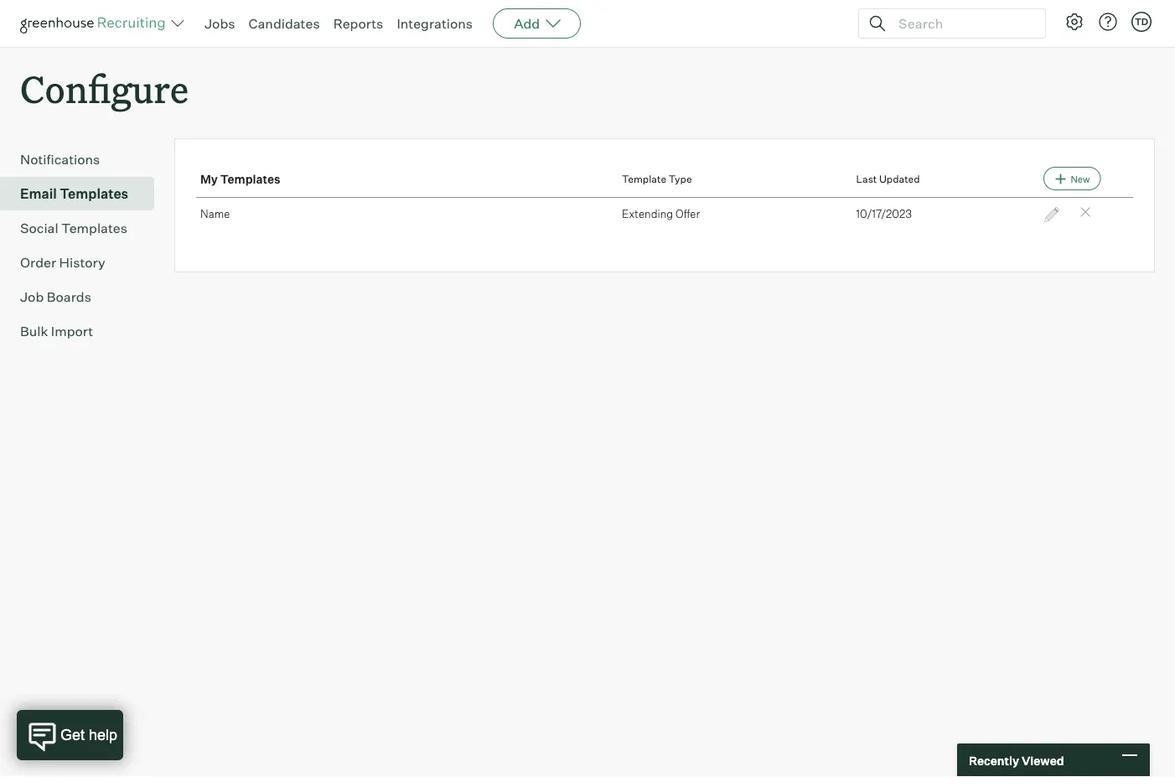 Task type: describe. For each thing, give the bounding box(es) containing it.
templates for email templates
[[60, 185, 128, 202]]

candidates
[[249, 15, 320, 32]]

social
[[20, 220, 58, 237]]

job
[[20, 289, 44, 305]]

viewed
[[1022, 753, 1064, 768]]

templates for social templates
[[61, 220, 127, 237]]

extending
[[622, 207, 673, 220]]

integrations link
[[397, 15, 473, 32]]

email templates
[[20, 185, 128, 202]]

order history
[[20, 254, 105, 271]]

templates for my templates
[[220, 171, 281, 186]]

greenhouse recruiting image
[[20, 13, 171, 34]]

bulk
[[20, 323, 48, 340]]

email templates link
[[20, 184, 148, 204]]

email
[[20, 185, 57, 202]]

social templates
[[20, 220, 127, 237]]

social templates link
[[20, 218, 148, 238]]

candidates link
[[249, 15, 320, 32]]

jobs link
[[205, 15, 235, 32]]

type
[[669, 172, 692, 185]]

order history link
[[20, 253, 148, 273]]

add button
[[493, 8, 581, 39]]

name
[[200, 207, 230, 220]]

bulk import
[[20, 323, 93, 340]]

reports link
[[333, 15, 383, 32]]

boards
[[47, 289, 91, 305]]

job boards link
[[20, 287, 148, 307]]

notifications
[[20, 151, 100, 168]]

job boards
[[20, 289, 91, 305]]

order
[[20, 254, 56, 271]]

last updated
[[857, 172, 920, 185]]



Task type: vqa. For each thing, say whether or not it's contained in the screenshot.
tracking at the top right of page
no



Task type: locate. For each thing, give the bounding box(es) containing it.
template
[[622, 172, 667, 185]]

integrations
[[397, 15, 473, 32]]

template type
[[622, 172, 692, 185]]

new
[[1071, 173, 1090, 185]]

last
[[857, 172, 877, 185]]

my
[[200, 171, 218, 186]]

td button
[[1129, 8, 1155, 35]]

extending offer
[[622, 207, 700, 220]]

import
[[51, 323, 93, 340]]

10/17/2023
[[857, 207, 912, 220]]

td
[[1135, 16, 1149, 27]]

templates up social templates link
[[60, 185, 128, 202]]

my templates
[[200, 171, 281, 186]]

bulk import link
[[20, 321, 148, 341]]

notifications link
[[20, 149, 148, 170]]

history
[[59, 254, 105, 271]]

templates
[[220, 171, 281, 186], [60, 185, 128, 202], [61, 220, 127, 237]]

templates right my
[[220, 171, 281, 186]]

new link
[[1044, 167, 1101, 190]]

configure
[[20, 64, 189, 113]]

add
[[514, 15, 540, 32]]

reports
[[333, 15, 383, 32]]

recently
[[969, 753, 1020, 768]]

jobs
[[205, 15, 235, 32]]

recently viewed
[[969, 753, 1064, 768]]

configure image
[[1065, 12, 1085, 32]]

td button
[[1132, 12, 1152, 32]]

templates down email templates link in the top left of the page
[[61, 220, 127, 237]]

Search text field
[[895, 11, 1030, 36]]

updated
[[879, 172, 920, 185]]

offer
[[676, 207, 700, 220]]



